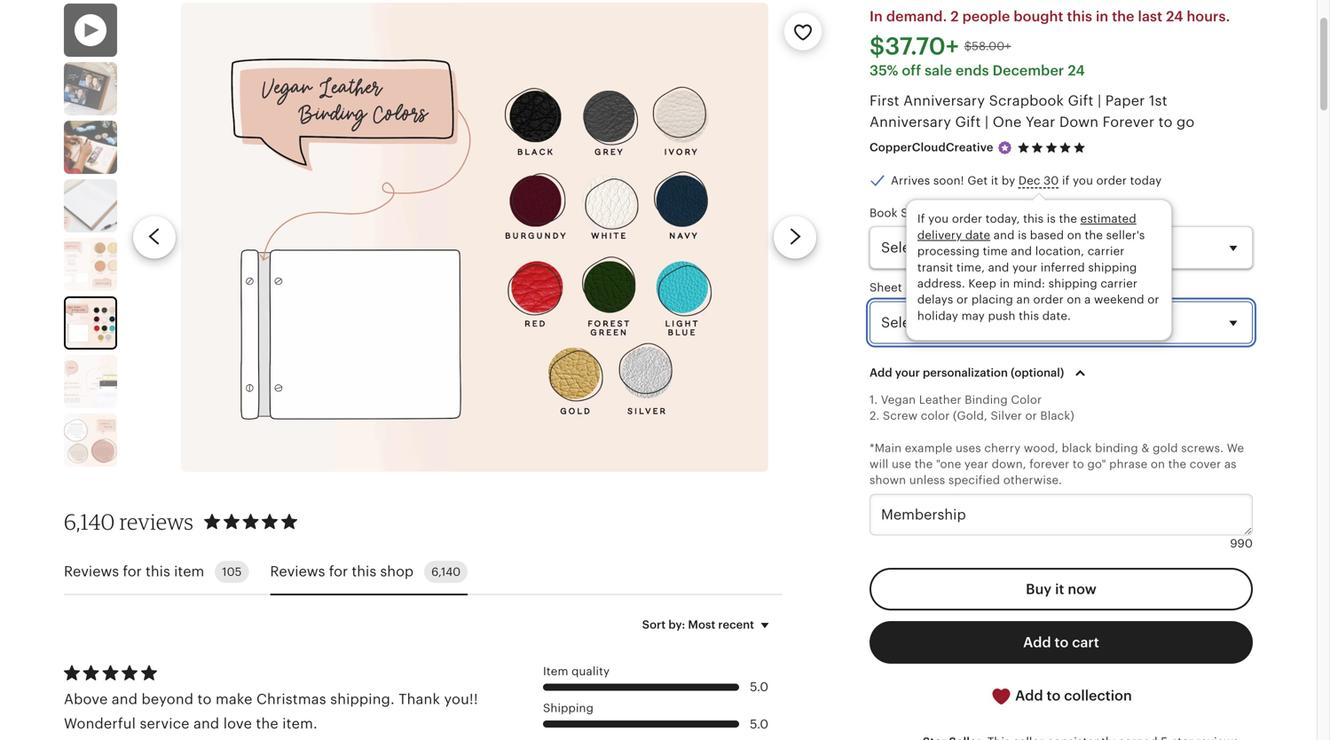 Task type: locate. For each thing, give the bounding box(es) containing it.
0 horizontal spatial is
[[1018, 228, 1027, 242]]

arrives soon! get it by
[[891, 174, 1019, 187]]

is up 'based'
[[1047, 212, 1056, 226]]

item.
[[282, 716, 318, 732]]

*main
[[870, 441, 902, 455]]

to down black
[[1073, 457, 1084, 471]]

for down 6,140 reviews
[[123, 564, 142, 580]]

unless
[[909, 474, 945, 487]]

on left the a
[[1067, 293, 1081, 306]]

wood,
[[1024, 441, 1059, 455]]

type
[[974, 206, 1001, 220], [1004, 281, 1030, 294]]

quality
[[572, 664, 610, 678]]

2 horizontal spatial &
[[1141, 441, 1150, 455]]

color
[[1011, 393, 1042, 406]]

first anniversary scrapbook gift paper 1st anniversary gift image 4 image
[[64, 179, 117, 233]]

screw
[[883, 409, 918, 422]]

phrase
[[1109, 457, 1148, 471]]

add to collection
[[1012, 687, 1132, 703]]

1 horizontal spatial gift
[[1068, 93, 1094, 109]]

holiday
[[917, 309, 958, 322]]

is left 'based'
[[1018, 228, 1027, 242]]

this down an
[[1019, 309, 1039, 322]]

reviews down 6,140 reviews
[[64, 564, 119, 580]]

for for item
[[123, 564, 142, 580]]

arrives
[[891, 174, 930, 187]]

add left cart at right bottom
[[1023, 634, 1051, 650]]

reviews for this shop
[[270, 564, 414, 580]]

0 vertical spatial order
[[1096, 174, 1127, 187]]

0 vertical spatial on
[[1067, 228, 1082, 242]]

0 horizontal spatial type
[[974, 206, 1001, 220]]

0 horizontal spatial it
[[991, 174, 998, 187]]

0 vertical spatial add
[[870, 366, 892, 380]]

0 horizontal spatial in
[[1000, 277, 1010, 290]]

5.0
[[750, 680, 768, 694], [750, 717, 768, 731]]

1 vertical spatial gift
[[955, 114, 981, 130]]

1 vertical spatial you
[[928, 212, 949, 226]]

beyond
[[142, 691, 194, 707]]

first anniversary scrapbook gift paper 1st anniversary gift image 5 image
[[64, 238, 117, 291]]

sheet
[[870, 281, 902, 294]]

shipping.
[[330, 691, 395, 707]]

0 vertical spatial |
[[1098, 93, 1101, 109]]

this right bought
[[1067, 9, 1092, 24]]

1 vertical spatial 5.0
[[750, 717, 768, 731]]

reviews for reviews for this shop
[[270, 564, 325, 580]]

is
[[1047, 212, 1056, 226], [1018, 228, 1027, 242]]

thank
[[399, 691, 440, 707]]

time,
[[956, 261, 985, 274]]

0 vertical spatial your
[[1012, 261, 1037, 274]]

tooltip
[[906, 195, 1172, 341]]

on up the location, at the right top of page
[[1067, 228, 1082, 242]]

& left gold
[[1141, 441, 1150, 455]]

in left the last
[[1096, 9, 1108, 24]]

the down estimated
[[1085, 228, 1103, 242]]

1 vertical spatial 6,140
[[431, 565, 461, 578]]

2 vertical spatial on
[[1151, 457, 1165, 471]]

0 vertical spatial is
[[1047, 212, 1056, 226]]

1 vertical spatial carrier
[[1101, 277, 1138, 290]]

1 horizontal spatial order
[[1033, 293, 1064, 306]]

on down gold
[[1151, 457, 1165, 471]]

1 horizontal spatial |
[[1098, 93, 1101, 109]]

& for quantity
[[957, 281, 965, 294]]

off
[[902, 63, 921, 79]]

the
[[1112, 9, 1134, 24], [1059, 212, 1077, 226], [1085, 228, 1103, 242], [915, 457, 933, 471], [1168, 457, 1186, 471], [256, 716, 278, 732]]

6,140 left reviews
[[64, 508, 115, 535]]

sort by: most recent button
[[629, 606, 789, 643]]

binding
[[1095, 441, 1138, 455]]

1 vertical spatial your
[[895, 366, 920, 380]]

inferred
[[1041, 261, 1085, 274]]

books are bound using vegan leather binding available in black, grey, ivory, burgundy, white, navy, red, forest green, light blue, gold, or silver. image
[[181, 2, 768, 472], [66, 298, 115, 348]]

tab list containing reviews for this item
[[64, 550, 783, 595]]

gift
[[1068, 93, 1094, 109], [955, 114, 981, 130]]

1 horizontal spatial your
[[1012, 261, 1037, 274]]

estimated delivery date
[[917, 212, 1136, 242]]

5.0 for item quality
[[750, 680, 768, 694]]

35%
[[870, 63, 898, 79]]

2 reviews from the left
[[270, 564, 325, 580]]

weekend
[[1094, 293, 1144, 306]]

binding
[[965, 393, 1008, 406]]

keep
[[968, 277, 996, 290]]

0 horizontal spatial &
[[927, 206, 935, 220]]

or up may
[[956, 293, 968, 306]]

and down time
[[988, 261, 1009, 274]]

0 horizontal spatial reviews
[[64, 564, 119, 580]]

to inside "*main example uses cherry wood, black binding & gold screws. we will use the "one year down, forever to go" phrase on the cover as shown unless specified otherwise."
[[1073, 457, 1084, 471]]

the down gold
[[1168, 457, 1186, 471]]

| up down
[[1098, 93, 1101, 109]]

6,140
[[64, 508, 115, 535], [431, 565, 461, 578]]

1 vertical spatial it
[[1055, 581, 1064, 597]]

this left shop
[[352, 564, 376, 580]]

will
[[870, 457, 889, 471]]

0 horizontal spatial order
[[952, 212, 982, 226]]

2 vertical spatial &
[[1141, 441, 1150, 455]]

0 horizontal spatial your
[[895, 366, 920, 380]]

2 vertical spatial order
[[1033, 293, 1064, 306]]

$37.70+ $58.00+
[[870, 32, 1011, 60]]

0 vertical spatial 6,140
[[64, 508, 115, 535]]

carrier down seller's
[[1088, 245, 1125, 258]]

add inside add to cart button
[[1023, 634, 1051, 650]]

0 vertical spatial anniversary
[[903, 93, 985, 109]]

your inside dropdown button
[[895, 366, 920, 380]]

1 horizontal spatial it
[[1055, 581, 1064, 597]]

1 horizontal spatial paper
[[1105, 93, 1145, 109]]

your up mind:
[[1012, 261, 1037, 274]]

to left collection
[[1047, 687, 1061, 703]]

1 horizontal spatial or
[[1025, 409, 1037, 422]]

paper up forever
[[1105, 93, 1145, 109]]

1 vertical spatial on
[[1067, 293, 1081, 306]]

ends
[[956, 63, 989, 79]]

it right "buy"
[[1055, 581, 1064, 597]]

to left go
[[1158, 114, 1173, 130]]

and
[[994, 228, 1015, 242], [1011, 245, 1032, 258], [988, 261, 1009, 274], [112, 691, 138, 707], [193, 716, 219, 732]]

1 reviews from the left
[[64, 564, 119, 580]]

you right if
[[1073, 174, 1093, 187]]

1 for from the left
[[123, 564, 142, 580]]

shipping
[[1088, 261, 1137, 274], [1048, 277, 1097, 290]]

& inside "*main example uses cherry wood, black binding & gold screws. we will use the "one year down, forever to go" phrase on the cover as shown unless specified otherwise."
[[1141, 441, 1150, 455]]

the right love
[[256, 716, 278, 732]]

or right weekend
[[1148, 293, 1159, 306]]

0 vertical spatial &
[[927, 206, 935, 220]]

the inside above and beyond to make christmas shipping. thank you!! wonderful service and love the item.
[[256, 716, 278, 732]]

2 for from the left
[[329, 564, 348, 580]]

1 vertical spatial in
[[1000, 277, 1010, 290]]

first anniversary scrapbook gift paper 1st anniversary gift image 8 image
[[64, 414, 117, 467]]

0 vertical spatial it
[[991, 174, 998, 187]]

item quality
[[543, 664, 610, 678]]

type up the push
[[1004, 281, 1030, 294]]

order up date.
[[1033, 293, 1064, 306]]

paper down "time," at the top right
[[968, 281, 1001, 294]]

0 vertical spatial carrier
[[1088, 245, 1125, 258]]

christmas
[[256, 691, 326, 707]]

1 vertical spatial &
[[957, 281, 965, 294]]

2 5.0 from the top
[[750, 717, 768, 731]]

in demand. 2 people bought this in the last 24 hours.
[[870, 9, 1230, 24]]

0 horizontal spatial for
[[123, 564, 142, 580]]

1 vertical spatial add
[[1023, 634, 1051, 650]]

1 vertical spatial is
[[1018, 228, 1027, 242]]

2 horizontal spatial order
[[1096, 174, 1127, 187]]

add to cart button
[[870, 621, 1253, 664]]

love
[[223, 716, 252, 732]]

1 vertical spatial order
[[952, 212, 982, 226]]

reviews
[[64, 564, 119, 580], [270, 564, 325, 580]]

shop
[[380, 564, 414, 580]]

reviews right 105
[[270, 564, 325, 580]]

in up placing
[[1000, 277, 1010, 290]]

0 horizontal spatial 6,140
[[64, 508, 115, 535]]

an
[[1016, 293, 1030, 306]]

add inside add to collection button
[[1015, 687, 1043, 703]]

*main example uses cherry wood, black binding & gold screws. we will use the "one year down, forever to go" phrase on the cover as shown unless specified otherwise.
[[870, 441, 1244, 487]]

tooltip containing if you order today, this is the
[[906, 195, 1172, 341]]

| left one
[[985, 114, 989, 130]]

1 horizontal spatial is
[[1047, 212, 1056, 226]]

or down the color
[[1025, 409, 1037, 422]]

you up delivery
[[928, 212, 949, 226]]

"one
[[936, 457, 961, 471]]

24
[[1166, 9, 1183, 24], [1068, 63, 1085, 79]]

screws.
[[1181, 441, 1224, 455]]

0 horizontal spatial 24
[[1068, 63, 1085, 79]]

1 vertical spatial 24
[[1068, 63, 1085, 79]]

order for today,
[[952, 212, 982, 226]]

0 vertical spatial in
[[1096, 9, 1108, 24]]

0 horizontal spatial |
[[985, 114, 989, 130]]

star_seller image
[[997, 140, 1013, 156]]

buy it now
[[1026, 581, 1097, 597]]

0 horizontal spatial you
[[928, 212, 949, 226]]

close-up of interior of first anniversary wedding album, featuring photos attached to archival black paper and messages written alongside. image
[[64, 62, 117, 115]]

0 vertical spatial type
[[974, 206, 1001, 220]]

for left shop
[[329, 564, 348, 580]]

to left make
[[197, 691, 212, 707]]

6,140 for 6,140 reviews
[[64, 508, 115, 535]]

1 horizontal spatial reviews
[[270, 564, 325, 580]]

coppercloudcreative link
[[870, 141, 993, 154]]

0 vertical spatial paper
[[1105, 93, 1145, 109]]

guest books include one of 2 paper types. all paper is archival quality and will not yellow or fade over time. standard 28lb paper is white, or 65lb cardstock is available in white, black, or cream colors. image
[[64, 355, 117, 408]]

add up 1.
[[870, 366, 892, 380]]

anniversary down sale
[[903, 93, 985, 109]]

delays
[[917, 293, 953, 306]]

people
[[962, 9, 1010, 24]]

dec 30
[[1019, 174, 1059, 187]]

add for add to collection
[[1015, 687, 1043, 703]]

gift left one
[[955, 114, 981, 130]]

carrier up weekend
[[1101, 277, 1138, 290]]

in inside and is based on the seller's processing time and location, carrier transit time, and your inferred shipping address. keep in mind: shipping carrier delays or placing an order on a weekend or holiday may push this date.
[[1000, 277, 1010, 290]]

collection
[[1064, 687, 1132, 703]]

0 vertical spatial 24
[[1166, 9, 1183, 24]]

and left love
[[193, 716, 219, 732]]

one
[[993, 114, 1022, 130]]

& right the if
[[927, 206, 935, 220]]

order
[[1096, 174, 1127, 187], [952, 212, 982, 226], [1033, 293, 1064, 306]]

6,140 right shop
[[431, 565, 461, 578]]

type up date
[[974, 206, 1001, 220]]

this left item
[[146, 564, 170, 580]]

0 vertical spatial you
[[1073, 174, 1093, 187]]

24 right december
[[1068, 63, 1085, 79]]

add down "add to cart"
[[1015, 687, 1043, 703]]

the up 'based'
[[1059, 212, 1077, 226]]

shipping up weekend
[[1088, 261, 1137, 274]]

add inside "add your personalization (optional)" dropdown button
[[870, 366, 892, 380]]

order left today
[[1096, 174, 1127, 187]]

leather
[[919, 393, 962, 406]]

gift up down
[[1068, 93, 1094, 109]]

30
[[1044, 174, 1059, 187]]

24 right the last
[[1166, 9, 1183, 24]]

2
[[951, 9, 959, 24]]

first
[[870, 93, 899, 109]]

shipping down inferred
[[1048, 277, 1097, 290]]

& left 'keep'
[[957, 281, 965, 294]]

2 vertical spatial add
[[1015, 687, 1043, 703]]

go"
[[1087, 457, 1106, 471]]

the up "unless"
[[915, 457, 933, 471]]

cart
[[1072, 634, 1099, 650]]

you for if
[[928, 212, 949, 226]]

you
[[1073, 174, 1093, 187], [928, 212, 949, 226]]

1 horizontal spatial in
[[1096, 9, 1108, 24]]

buy it now button
[[870, 568, 1253, 610]]

1 vertical spatial paper
[[968, 281, 1001, 294]]

add
[[870, 366, 892, 380], [1023, 634, 1051, 650], [1015, 687, 1043, 703]]

it left by
[[991, 174, 998, 187]]

your up 'vegan'
[[895, 366, 920, 380]]

anniversary up "coppercloudcreative"
[[870, 114, 951, 130]]

1 vertical spatial shipping
[[1048, 277, 1097, 290]]

type for paper
[[1004, 281, 1030, 294]]

soon! get
[[933, 174, 988, 187]]

1 5.0 from the top
[[750, 680, 768, 694]]

and up wonderful
[[112, 691, 138, 707]]

shipping
[[543, 701, 594, 715]]

1 horizontal spatial type
[[1004, 281, 1030, 294]]

1 horizontal spatial &
[[957, 281, 965, 294]]

reviews for this item
[[64, 564, 204, 580]]

1 horizontal spatial you
[[1073, 174, 1093, 187]]

reviews
[[119, 508, 194, 535]]

order up date
[[952, 212, 982, 226]]

on inside "*main example uses cherry wood, black binding & gold screws. we will use the "one year down, forever to go" phrase on the cover as shown unless specified otherwise."
[[1151, 457, 1165, 471]]

tab list
[[64, 550, 783, 595]]

1 horizontal spatial for
[[329, 564, 348, 580]]

0 vertical spatial 5.0
[[750, 680, 768, 694]]

paper
[[1105, 93, 1145, 109], [968, 281, 1001, 294]]

1 horizontal spatial 6,140
[[431, 565, 461, 578]]

1 vertical spatial type
[[1004, 281, 1030, 294]]



Task type: vqa. For each thing, say whether or not it's contained in the screenshot.
the leftmost DIGITAL
no



Task type: describe. For each thing, give the bounding box(es) containing it.
estimated delivery date link
[[917, 212, 1136, 242]]

wonderful
[[64, 716, 136, 732]]

item
[[174, 564, 204, 580]]

the left the last
[[1112, 9, 1134, 24]]

add your personalization (optional)
[[870, 366, 1064, 380]]

35% off sale ends december 24
[[870, 63, 1085, 79]]

buy
[[1026, 581, 1052, 597]]

if
[[1062, 174, 1070, 187]]

scrapbook
[[989, 93, 1064, 109]]

year
[[1026, 114, 1055, 130]]

0 horizontal spatial or
[[956, 293, 968, 306]]

shown
[[870, 474, 906, 487]]

now
[[1068, 581, 1097, 597]]

to inside first anniversary scrapbook gift |  paper 1st anniversary gift | one year down forever to go
[[1158, 114, 1173, 130]]

1 vertical spatial |
[[985, 114, 989, 130]]

if
[[917, 212, 925, 226]]

a
[[1084, 293, 1091, 306]]

sheet quantity & paper type
[[870, 281, 1033, 294]]

date
[[965, 228, 990, 242]]

may
[[961, 309, 985, 322]]

0 horizontal spatial books are bound using vegan leather binding available in black, grey, ivory, burgundy, white, navy, red, forest green, light blue, gold, or silver. image
[[66, 298, 115, 348]]

1. vegan leather binding color 2. screw color (gold, silver or black)
[[870, 393, 1074, 422]]

0 horizontal spatial paper
[[968, 281, 1001, 294]]

black
[[1062, 441, 1092, 455]]

december
[[993, 63, 1064, 79]]

sort by: most recent
[[642, 618, 754, 631]]

add for add to cart
[[1023, 634, 1051, 650]]

you!!
[[444, 691, 478, 707]]

recent
[[718, 618, 754, 631]]

to inside above and beyond to make christmas shipping. thank you!! wonderful service and love the item.
[[197, 691, 212, 707]]

add your personalization (optional) button
[[856, 354, 1104, 392]]

990
[[1230, 537, 1253, 550]]

Add your personalization (optional) text field
[[870, 494, 1253, 536]]

reviews for reviews for this item
[[64, 564, 119, 580]]

above and beyond to make christmas shipping. thank you!! wonderful service and love the item.
[[64, 691, 478, 732]]

location,
[[1035, 245, 1084, 258]]

your inside and is based on the seller's processing time and location, carrier transit time, and your inferred shipping address. keep in mind: shipping carrier delays or placing an order on a weekend or holiday may push this date.
[[1012, 261, 1037, 274]]

0 horizontal spatial gift
[[955, 114, 981, 130]]

demand.
[[886, 9, 947, 24]]

otherwise.
[[1003, 474, 1062, 487]]

bought
[[1014, 9, 1064, 24]]

time
[[983, 245, 1008, 258]]

cover
[[1190, 457, 1221, 471]]

add for add your personalization (optional)
[[870, 366, 892, 380]]

add to collection button
[[870, 674, 1253, 718]]

1 vertical spatial anniversary
[[870, 114, 951, 130]]

105
[[222, 565, 242, 578]]

add to cart
[[1023, 634, 1099, 650]]

make
[[216, 691, 253, 707]]

based
[[1030, 228, 1064, 242]]

this up 'based'
[[1023, 212, 1044, 226]]

today,
[[986, 212, 1020, 226]]

size
[[901, 206, 924, 220]]

1 horizontal spatial books are bound using vegan leather binding available in black, grey, ivory, burgundy, white, navy, red, forest green, light blue, gold, or silver. image
[[181, 2, 768, 472]]

(gold,
[[953, 409, 987, 422]]

coppercloudcreative
[[870, 141, 993, 154]]

down,
[[992, 457, 1026, 471]]

you for if
[[1073, 174, 1093, 187]]

1st
[[1149, 93, 1167, 109]]

transit
[[917, 261, 953, 274]]

for for shop
[[329, 564, 348, 580]]

6,140 reviews
[[64, 508, 194, 535]]

it inside button
[[1055, 581, 1064, 597]]

service
[[140, 716, 190, 732]]

and is based on the seller's processing time and location, carrier transit time, and your inferred shipping address. keep in mind: shipping carrier delays or placing an order on a weekend or holiday may push this date.
[[917, 228, 1159, 322]]

1 horizontal spatial 24
[[1166, 9, 1183, 24]]

0 vertical spatial shipping
[[1088, 261, 1137, 274]]

5.0 for shipping
[[750, 717, 768, 731]]

$58.00+
[[964, 40, 1011, 53]]

above
[[64, 691, 108, 707]]

sale
[[925, 63, 952, 79]]

2.
[[870, 409, 880, 422]]

date.
[[1042, 309, 1071, 322]]

first anniversary scrapbook gift |  paper 1st anniversary gift | one year down forever to go
[[870, 93, 1195, 130]]

type for wood
[[974, 206, 1001, 220]]

go
[[1177, 114, 1195, 130]]

quantity
[[905, 281, 954, 294]]

example
[[905, 441, 952, 455]]

the inside and is based on the seller's processing time and location, carrier transit time, and your inferred shipping address. keep in mind: shipping carrier delays or placing an order on a weekend or holiday may push this date.
[[1085, 228, 1103, 242]]

is inside and is based on the seller's processing time and location, carrier transit time, and your inferred shipping address. keep in mind: shipping carrier delays or placing an order on a weekend or holiday may push this date.
[[1018, 228, 1027, 242]]

2 horizontal spatial or
[[1148, 293, 1159, 306]]

push
[[988, 309, 1016, 322]]

first anniversary scrapbook gift paper 1st anniversary gift image 3 image
[[64, 121, 117, 174]]

this inside and is based on the seller's processing time and location, carrier transit time, and your inferred shipping address. keep in mind: shipping carrier delays or placing an order on a weekend or holiday may push this date.
[[1019, 309, 1039, 322]]

order for today
[[1096, 174, 1127, 187]]

item
[[543, 664, 568, 678]]

black)
[[1040, 409, 1074, 422]]

estimated
[[1080, 212, 1136, 226]]

to left cart at right bottom
[[1055, 634, 1069, 650]]

silver
[[991, 409, 1022, 422]]

last
[[1138, 9, 1162, 24]]

most
[[688, 618, 715, 631]]

sort
[[642, 618, 666, 631]]

book size & wood type
[[870, 206, 1004, 220]]

0 vertical spatial gift
[[1068, 93, 1094, 109]]

processing
[[917, 245, 980, 258]]

hours.
[[1187, 9, 1230, 24]]

today
[[1130, 174, 1162, 187]]

mind:
[[1013, 277, 1045, 290]]

and down the estimated delivery date on the top right
[[1011, 245, 1032, 258]]

$37.70+
[[870, 32, 959, 60]]

dec
[[1019, 174, 1040, 187]]

uses
[[956, 441, 981, 455]]

or inside 1. vegan leather binding color 2. screw color (gold, silver or black)
[[1025, 409, 1037, 422]]

order inside and is based on the seller's processing time and location, carrier transit time, and your inferred shipping address. keep in mind: shipping carrier delays or placing an order on a weekend or holiday may push this date.
[[1033, 293, 1064, 306]]

delivery
[[917, 228, 962, 242]]

and down the 'today,'
[[994, 228, 1015, 242]]

6,140 for 6,140
[[431, 565, 461, 578]]

placing
[[971, 293, 1013, 306]]

paper inside first anniversary scrapbook gift |  paper 1st anniversary gift | one year down forever to go
[[1105, 93, 1145, 109]]

gold
[[1153, 441, 1178, 455]]

specified
[[948, 474, 1000, 487]]

& for size
[[927, 206, 935, 220]]



